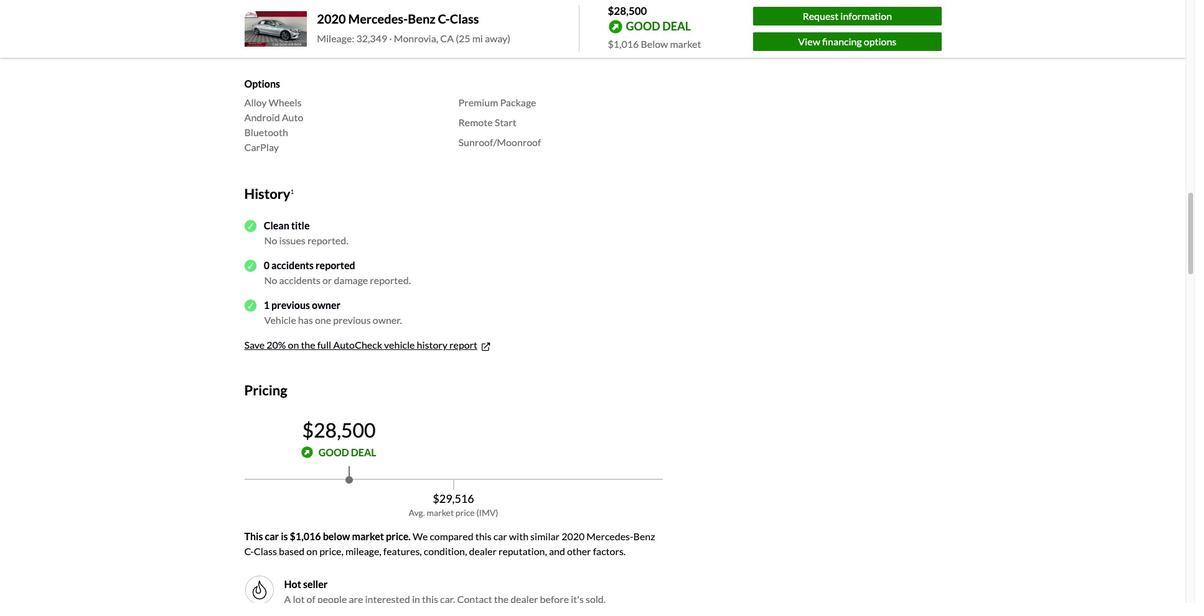 Task type: vqa. For each thing, say whether or not it's contained in the screenshot.
the bottom the 'legroom:'
yes



Task type: describe. For each thing, give the bounding box(es) containing it.
0 vertical spatial $1,016
[[608, 38, 639, 49]]

4
[[277, 30, 283, 41]]

title
[[291, 220, 310, 232]]

2020 inside 2020 mercedes-benz c-class mileage: 32,349 · monrovia, ca (25 mi away)
[[317, 11, 346, 26]]

ft
[[550, 44, 557, 56]]

dealer
[[469, 546, 497, 558]]

issues
[[279, 235, 305, 247]]

1 previous owner
[[264, 300, 340, 311]]

0 vertical spatial previous
[[271, 300, 310, 311]]

vehicle
[[264, 315, 296, 326]]

vehicle has one previous owner.
[[264, 315, 402, 326]]

doors
[[285, 30, 310, 41]]

carplay
[[244, 141, 279, 153]]

factors.
[[593, 546, 626, 558]]

legroom: inside back legroom: cargo volume: 12 cu ft
[[482, 30, 520, 41]]

2020 inside the we compared this car with similar 2020 mercedes-benz c-class based on price, mileage, features, condition, dealer reputation, and other factors.
[[561, 531, 585, 543]]

0 vertical spatial reported.
[[307, 235, 348, 247]]

volume:
[[487, 44, 521, 56]]

sunroof/moonroof
[[458, 136, 541, 148]]

2020 mercedes-benz c-class mileage: 32,349 · monrovia, ca (25 mi away)
[[317, 11, 510, 44]]

this car is $1,016 below market price.
[[244, 531, 411, 543]]

on inside save 20% on the full autocheck vehicle history report link
[[288, 339, 299, 351]]

history
[[417, 339, 447, 351]]

$28,500 for $1,016
[[608, 4, 647, 17]]

package
[[500, 96, 536, 108]]

alloy wheels android auto bluetooth carplay
[[244, 96, 303, 153]]

ca
[[440, 33, 454, 44]]

class inside the we compared this car with similar 2020 mercedes-benz c-class based on price, mileage, features, condition, dealer reputation, and other factors.
[[254, 546, 277, 558]]

below
[[323, 531, 350, 543]]

reputation,
[[499, 546, 547, 558]]

pricing
[[244, 382, 287, 399]]

good deal
[[626, 19, 691, 33]]

report
[[449, 339, 477, 351]]

price
[[456, 508, 475, 518]]

measurements
[[244, 11, 311, 23]]

price,
[[319, 546, 344, 558]]

auto
[[282, 111, 303, 123]]

$29,516
[[433, 492, 474, 506]]

this
[[244, 531, 263, 543]]

options
[[244, 78, 280, 90]]

hot
[[284, 579, 301, 591]]

seller
[[303, 579, 328, 591]]

back
[[458, 30, 480, 41]]

mileage:
[[317, 33, 354, 44]]

this
[[475, 531, 491, 543]]

doors: 4 doors front legroom: 41 in
[[244, 30, 334, 56]]

no issues reported.
[[264, 235, 348, 247]]

the
[[301, 339, 315, 351]]

premium
[[458, 96, 498, 108]]

mileage,
[[345, 546, 381, 558]]

premium package
[[458, 96, 536, 108]]

0
[[264, 260, 269, 272]]

view
[[798, 35, 820, 47]]

save 20% on the full autocheck vehicle history report image
[[480, 341, 492, 353]]

history 1
[[244, 185, 294, 202]]

·
[[389, 33, 392, 44]]

avg.
[[409, 508, 425, 518]]

financing
[[822, 35, 862, 47]]

0 accidents reported
[[264, 260, 355, 272]]

41
[[312, 44, 324, 56]]

features,
[[383, 546, 422, 558]]

20%
[[267, 339, 286, 351]]

information
[[840, 10, 892, 22]]

good deal
[[318, 447, 376, 459]]

android
[[244, 111, 280, 123]]

mi
[[472, 33, 483, 44]]

options
[[864, 35, 896, 47]]

12
[[524, 44, 536, 56]]

save 20% on the full autocheck vehicle history report link
[[244, 339, 492, 353]]

good
[[626, 19, 660, 33]]

cargo
[[458, 44, 485, 56]]

full
[[317, 339, 331, 351]]

vdpcheck image
[[244, 260, 256, 272]]

we compared this car with similar 2020 mercedes-benz c-class based on price, mileage, features, condition, dealer reputation, and other factors.
[[244, 531, 655, 558]]

condition,
[[424, 546, 467, 558]]

is
[[281, 531, 288, 543]]

damage
[[334, 275, 368, 287]]

benz inside the we compared this car with similar 2020 mercedes-benz c-class based on price, mileage, features, condition, dealer reputation, and other factors.
[[633, 531, 655, 543]]

c- inside 2020 mercedes-benz c-class mileage: 32,349 · monrovia, ca (25 mi away)
[[438, 11, 450, 26]]

and
[[549, 546, 565, 558]]



Task type: locate. For each thing, give the bounding box(es) containing it.
other
[[567, 546, 591, 558]]

0 horizontal spatial $28,500
[[302, 418, 376, 442]]

$1,016 up based
[[290, 531, 321, 543]]

market
[[670, 38, 701, 49], [427, 508, 454, 518], [352, 531, 384, 543]]

no for no accidents or damage reported.
[[264, 275, 277, 287]]

mercedes- up factors.
[[587, 531, 633, 543]]

1 vertical spatial $28,500
[[302, 418, 376, 442]]

accidents for no
[[279, 275, 320, 287]]

2020 up other
[[561, 531, 585, 543]]

1 no from the top
[[264, 235, 277, 247]]

car right this
[[493, 531, 507, 543]]

1 vertical spatial 2020
[[561, 531, 585, 543]]

1 horizontal spatial class
[[450, 11, 479, 26]]

compared
[[430, 531, 473, 543]]

previous up autocheck
[[333, 315, 371, 326]]

1 vertical spatial 1
[[264, 300, 269, 311]]

legroom: up volume:
[[482, 30, 520, 41]]

we
[[413, 531, 428, 543]]

benz inside 2020 mercedes-benz c-class mileage: 32,349 · monrovia, ca (25 mi away)
[[408, 11, 436, 26]]

0 vertical spatial c-
[[438, 11, 450, 26]]

0 vertical spatial benz
[[408, 11, 436, 26]]

1 car from the left
[[265, 531, 279, 543]]

deal
[[662, 19, 691, 33]]

1 horizontal spatial market
[[427, 508, 454, 518]]

accidents for 0
[[271, 260, 314, 272]]

0 vertical spatial vdpcheck image
[[244, 220, 256, 232]]

0 vertical spatial $28,500
[[608, 4, 647, 17]]

owner
[[312, 300, 340, 311]]

1 vertical spatial $1,016
[[290, 531, 321, 543]]

$1,016 down 'good'
[[608, 38, 639, 49]]

mercedes- inside the we compared this car with similar 2020 mercedes-benz c-class based on price, mileage, features, condition, dealer reputation, and other factors.
[[587, 531, 633, 543]]

0 horizontal spatial class
[[254, 546, 277, 558]]

accidents down 0 accidents reported
[[279, 275, 320, 287]]

market for $1,016
[[670, 38, 701, 49]]

history
[[244, 185, 290, 202]]

car inside the we compared this car with similar 2020 mercedes-benz c-class based on price, mileage, features, condition, dealer reputation, and other factors.
[[493, 531, 507, 543]]

0 vertical spatial on
[[288, 339, 299, 351]]

doors:
[[244, 30, 274, 41]]

hot seller
[[284, 579, 328, 591]]

2 no from the top
[[264, 275, 277, 287]]

0 horizontal spatial legroom:
[[270, 44, 309, 56]]

on inside the we compared this car with similar 2020 mercedes-benz c-class based on price, mileage, features, condition, dealer reputation, and other factors.
[[306, 546, 318, 558]]

0 vertical spatial 2020
[[317, 11, 346, 26]]

alloy
[[244, 96, 267, 108]]

1 vertical spatial mercedes-
[[587, 531, 633, 543]]

2020
[[317, 11, 346, 26], [561, 531, 585, 543]]

mercedes-
[[348, 11, 408, 26], [587, 531, 633, 543]]

0 vertical spatial market
[[670, 38, 701, 49]]

(25
[[456, 33, 470, 44]]

clean title
[[264, 220, 310, 232]]

autocheck
[[333, 339, 382, 351]]

request information button
[[753, 7, 941, 25]]

market down $29,516 on the bottom of the page
[[427, 508, 454, 518]]

1 horizontal spatial mercedes-
[[587, 531, 633, 543]]

1 horizontal spatial legroom:
[[482, 30, 520, 41]]

1 vertical spatial class
[[254, 546, 277, 558]]

class inside 2020 mercedes-benz c-class mileage: 32,349 · monrovia, ca (25 mi away)
[[450, 11, 479, 26]]

1 horizontal spatial 2020
[[561, 531, 585, 543]]

monrovia,
[[394, 33, 438, 44]]

remote start
[[458, 116, 516, 128]]

on left the
[[288, 339, 299, 351]]

no for no issues reported.
[[264, 235, 277, 247]]

1 up vehicle
[[264, 300, 269, 311]]

1
[[290, 188, 294, 195], [264, 300, 269, 311]]

1 vertical spatial no
[[264, 275, 277, 287]]

price.
[[386, 531, 411, 543]]

1 vdpcheck image from the top
[[244, 220, 256, 232]]

0 horizontal spatial $1,016
[[290, 531, 321, 543]]

0 horizontal spatial previous
[[271, 300, 310, 311]]

owner.
[[373, 315, 402, 326]]

good
[[318, 447, 349, 459]]

c- down this
[[244, 546, 254, 558]]

2 vdpcheck image from the top
[[244, 300, 256, 312]]

(imv)
[[476, 508, 498, 518]]

good deal image
[[302, 447, 313, 459]]

1 up clean title
[[290, 188, 294, 195]]

0 horizontal spatial on
[[288, 339, 299, 351]]

legroom: down doors
[[270, 44, 309, 56]]

0 vertical spatial class
[[450, 11, 479, 26]]

1 vertical spatial previous
[[333, 315, 371, 326]]

1 vertical spatial reported.
[[370, 275, 411, 287]]

request
[[803, 10, 839, 22]]

has
[[298, 315, 313, 326]]

1 horizontal spatial c-
[[438, 11, 450, 26]]

no accidents or damage reported.
[[264, 275, 411, 287]]

hot seller image
[[244, 576, 274, 604], [249, 581, 269, 601]]

reported. right damage
[[370, 275, 411, 287]]

back legroom: cargo volume: 12 cu ft
[[458, 30, 557, 56]]

vdpcheck image
[[244, 220, 256, 232], [244, 300, 256, 312]]

accidents down issues
[[271, 260, 314, 272]]

mercedes- inside 2020 mercedes-benz c-class mileage: 32,349 · monrovia, ca (25 mi away)
[[348, 11, 408, 26]]

class up back
[[450, 11, 479, 26]]

1 horizontal spatial reported.
[[370, 275, 411, 287]]

1 inside the history 1
[[290, 188, 294, 195]]

1 horizontal spatial $28,500
[[608, 4, 647, 17]]

1 vertical spatial legroom:
[[270, 44, 309, 56]]

no
[[264, 235, 277, 247], [264, 275, 277, 287]]

2 horizontal spatial market
[[670, 38, 701, 49]]

legroom: inside doors: 4 doors front legroom: 41 in
[[270, 44, 309, 56]]

request information
[[803, 10, 892, 22]]

32,349
[[356, 33, 387, 44]]

clean
[[264, 220, 289, 232]]

view financing options
[[798, 35, 896, 47]]

0 vertical spatial 1
[[290, 188, 294, 195]]

0 horizontal spatial reported.
[[307, 235, 348, 247]]

one
[[315, 315, 331, 326]]

save
[[244, 339, 265, 351]]

start
[[495, 116, 516, 128]]

class down this
[[254, 546, 277, 558]]

0 vertical spatial mercedes-
[[348, 11, 408, 26]]

2020 mercedes-benz c-class image
[[244, 11, 307, 46]]

0 vertical spatial legroom:
[[482, 30, 520, 41]]

$28,500 for good deal
[[302, 418, 376, 442]]

1 vertical spatial c-
[[244, 546, 254, 558]]

0 horizontal spatial 1
[[264, 300, 269, 311]]

1 vertical spatial accidents
[[279, 275, 320, 287]]

in
[[326, 44, 334, 56]]

1 horizontal spatial benz
[[633, 531, 655, 543]]

front
[[244, 44, 268, 56]]

0 vertical spatial accidents
[[271, 260, 314, 272]]

save 20% on the full autocheck vehicle history report
[[244, 339, 477, 351]]

car left "is" on the bottom left
[[265, 531, 279, 543]]

based
[[279, 546, 305, 558]]

wheels
[[269, 96, 302, 108]]

1 horizontal spatial previous
[[333, 315, 371, 326]]

previous up vehicle
[[271, 300, 310, 311]]

reported. up reported on the top left of the page
[[307, 235, 348, 247]]

vdpcheck image left clean
[[244, 220, 256, 232]]

0 horizontal spatial 2020
[[317, 11, 346, 26]]

0 horizontal spatial c-
[[244, 546, 254, 558]]

away)
[[485, 33, 510, 44]]

$28,500 up 'good'
[[608, 4, 647, 17]]

no down clean
[[264, 235, 277, 247]]

on left price,
[[306, 546, 318, 558]]

1 vertical spatial benz
[[633, 531, 655, 543]]

vehicle
[[384, 339, 415, 351]]

1 horizontal spatial $1,016
[[608, 38, 639, 49]]

1 vertical spatial vdpcheck image
[[244, 300, 256, 312]]

0 horizontal spatial car
[[265, 531, 279, 543]]

0 vertical spatial no
[[264, 235, 277, 247]]

0 horizontal spatial mercedes-
[[348, 11, 408, 26]]

1 vertical spatial on
[[306, 546, 318, 558]]

below
[[641, 38, 668, 49]]

c- up ca
[[438, 11, 450, 26]]

2 car from the left
[[493, 531, 507, 543]]

1 horizontal spatial car
[[493, 531, 507, 543]]

$29,516 avg. market price (imv)
[[409, 492, 498, 518]]

or
[[322, 275, 332, 287]]

1 vertical spatial market
[[427, 508, 454, 518]]

1 horizontal spatial 1
[[290, 188, 294, 195]]

$28,500 up good
[[302, 418, 376, 442]]

1 horizontal spatial on
[[306, 546, 318, 558]]

car
[[265, 531, 279, 543], [493, 531, 507, 543]]

no down 0
[[264, 275, 277, 287]]

remote
[[458, 116, 493, 128]]

vdpcheck image up save
[[244, 300, 256, 312]]

market inside "$29,516 avg. market price (imv)"
[[427, 508, 454, 518]]

vdpcheck image for clean title
[[244, 220, 256, 232]]

previous
[[271, 300, 310, 311], [333, 315, 371, 326]]

cu
[[538, 44, 548, 56]]

market for $29,516
[[427, 508, 454, 518]]

mercedes- up '32,349'
[[348, 11, 408, 26]]

reported
[[316, 260, 355, 272]]

2 vertical spatial market
[[352, 531, 384, 543]]

market down deal
[[670, 38, 701, 49]]

c- inside the we compared this car with similar 2020 mercedes-benz c-class based on price, mileage, features, condition, dealer reputation, and other factors.
[[244, 546, 254, 558]]

0 horizontal spatial market
[[352, 531, 384, 543]]

2020 up mileage:
[[317, 11, 346, 26]]

market up mileage,
[[352, 531, 384, 543]]

on
[[288, 339, 299, 351], [306, 546, 318, 558]]

0 horizontal spatial benz
[[408, 11, 436, 26]]

c-
[[438, 11, 450, 26], [244, 546, 254, 558]]

vdpcheck image for 1 previous owner
[[244, 300, 256, 312]]

view financing options button
[[753, 32, 941, 51]]



